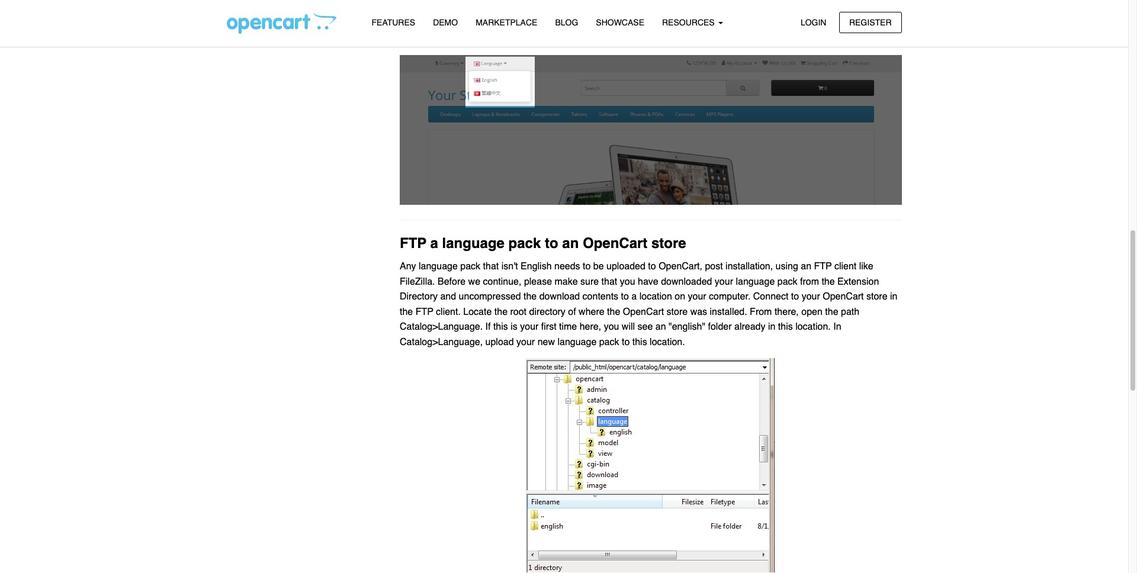 Task type: describe. For each thing, give the bounding box(es) containing it.
language up we
[[442, 235, 505, 252]]

blog
[[555, 18, 578, 27]]

0 vertical spatial opencart
[[583, 235, 648, 252]]

is
[[511, 322, 518, 333]]

the up 'currency.'
[[425, 19, 438, 30]]

next
[[838, 19, 856, 30]]

2 vertical spatial opencart
[[623, 307, 664, 317]]

we
[[468, 276, 480, 287]]

like
[[859, 261, 874, 272]]

below)
[[557, 34, 585, 45]]

from
[[800, 276, 819, 287]]

0 horizontal spatial a
[[430, 235, 438, 252]]

see
[[638, 322, 653, 333]]

root
[[510, 307, 527, 317]]

demo link
[[424, 12, 467, 33]]

of
[[568, 307, 576, 317]]

1 vertical spatial location.
[[650, 337, 685, 348]]

directory
[[400, 292, 438, 302]]

the down 'contents' at the right of page
[[607, 307, 620, 317]]

2 horizontal spatial an
[[801, 261, 812, 272]]

post
[[705, 261, 723, 272]]

features link
[[363, 12, 424, 33]]

and
[[440, 292, 456, 302]]

location
[[640, 292, 672, 302]]

login
[[801, 17, 827, 27]]

language down installation,
[[736, 276, 775, 287]]

using
[[776, 261, 798, 272]]

in
[[834, 322, 842, 333]]

0 horizontal spatial this
[[493, 322, 508, 333]]

opencart,
[[659, 261, 703, 272]]

0 vertical spatial you
[[620, 276, 635, 287]]

computer.
[[709, 292, 751, 302]]

resources
[[662, 18, 717, 27]]

register link
[[839, 12, 902, 33]]

conrner,
[[801, 19, 835, 30]]

showcase
[[596, 18, 645, 27]]

your down the is
[[517, 337, 535, 348]]

the up theme
[[546, 19, 559, 30]]

1 vertical spatial ftp
[[814, 261, 832, 272]]

1 horizontal spatial in
[[890, 292, 898, 302]]

theme
[[528, 34, 555, 45]]

english
[[521, 261, 552, 272]]

register
[[849, 17, 892, 27]]

first
[[541, 322, 557, 333]]

if
[[486, 322, 491, 333]]

ftp a language pack to an opencart store
[[400, 235, 686, 252]]

please
[[524, 276, 552, 287]]

store up "english"
[[667, 307, 688, 317]]

installed.
[[710, 307, 747, 317]]

store inside once the language already install, the store front will display the language option on the top left conrner, next to the currency. (example for default theme below)
[[562, 19, 583, 30]]

the down please
[[524, 292, 537, 302]]

upload
[[486, 337, 514, 348]]

make
[[555, 276, 578, 287]]

any language pack that isn't english needs to be uploaded to opencart, post installation, using an ftp client like filezilla. before we continue, please make sure that you have downloaded your language pack from the extension directory and uncompressed the download contents to a location on your computer. connect to your opencart store in the ftp client. locate the root directory of where the opencart store was installed. from there, open the path catalog>language. if this is your first time here, you will see an "english" folder already in this location. in catalog>language, upload your new language pack to this location.
[[400, 261, 898, 348]]

contents
[[583, 292, 619, 302]]

open
[[802, 307, 823, 317]]

display
[[623, 19, 652, 30]]

path
[[841, 307, 860, 317]]

directory
[[529, 307, 566, 317]]

client
[[835, 261, 857, 272]]

install,
[[516, 19, 543, 30]]

front
[[585, 19, 604, 30]]

locate
[[463, 307, 492, 317]]

1 vertical spatial that
[[602, 276, 617, 287]]

to inside once the language already install, the store front will display the language option on the top left conrner, next to the currency. (example for default theme below)
[[858, 19, 866, 30]]

language down time
[[558, 337, 597, 348]]

before
[[438, 276, 466, 287]]

client.
[[436, 307, 461, 317]]

2 vertical spatial ftp
[[416, 307, 434, 317]]

resources link
[[653, 12, 732, 33]]

any
[[400, 261, 416, 272]]

the up in
[[825, 307, 839, 317]]

currency.
[[400, 34, 438, 45]]



Task type: vqa. For each thing, say whether or not it's contained in the screenshot.
needs
yes



Task type: locate. For each thing, give the bounding box(es) containing it.
an right see
[[656, 322, 666, 333]]

once
[[400, 19, 423, 30]]

will left see
[[622, 322, 635, 333]]

marketplace
[[476, 18, 538, 27]]

the
[[425, 19, 438, 30], [546, 19, 559, 30], [655, 19, 668, 30], [754, 19, 767, 30], [869, 19, 882, 30], [822, 276, 835, 287], [524, 292, 537, 302], [400, 307, 413, 317], [495, 307, 508, 317], [607, 307, 620, 317], [825, 307, 839, 317]]

you right here,
[[604, 322, 619, 333]]

store up opencart,
[[652, 235, 686, 252]]

opencart up see
[[623, 307, 664, 317]]

blog link
[[546, 12, 587, 33]]

1 horizontal spatial that
[[602, 276, 617, 287]]

an up from
[[801, 261, 812, 272]]

this down there,
[[778, 322, 793, 333]]

pack up english
[[509, 235, 541, 252]]

there,
[[775, 307, 799, 317]]

you down uploaded at the top of page
[[620, 276, 635, 287]]

extension
[[838, 276, 879, 287]]

0 vertical spatial ftp
[[400, 235, 427, 252]]

0 vertical spatial on
[[741, 19, 751, 30]]

that up 'contents' at the right of page
[[602, 276, 617, 287]]

your
[[715, 276, 733, 287], [688, 292, 707, 302], [802, 292, 820, 302], [520, 322, 539, 333], [517, 337, 535, 348]]

location.
[[796, 322, 831, 333], [650, 337, 685, 348]]

folder
[[708, 322, 732, 333]]

pack down here,
[[599, 337, 619, 348]]

0 vertical spatial location.
[[796, 322, 831, 333]]

store front - multi languages select image
[[400, 55, 902, 205]]

already down from
[[735, 322, 766, 333]]

uploaded
[[607, 261, 646, 272]]

1 horizontal spatial an
[[656, 322, 666, 333]]

where
[[579, 307, 605, 317]]

"english"
[[669, 322, 706, 333]]

1 vertical spatial in
[[768, 322, 776, 333]]

language up the (example
[[441, 19, 480, 30]]

the right display
[[655, 19, 668, 30]]

0 vertical spatial that
[[483, 261, 499, 272]]

your up was
[[688, 292, 707, 302]]

uncompressed
[[459, 292, 521, 302]]

ftp up any
[[400, 235, 427, 252]]

0 horizontal spatial in
[[768, 322, 776, 333]]

1 horizontal spatial this
[[633, 337, 647, 348]]

1 vertical spatial an
[[801, 261, 812, 272]]

on inside any language pack that isn't english needs to be uploaded to opencart, post installation, using an ftp client like filezilla. before we continue, please make sure that you have downloaded your language pack from the extension directory and uncompressed the download contents to a location on your computer. connect to your opencart store in the ftp client. locate the root directory of where the opencart store was installed. from there, open the path catalog>language. if this is your first time here, you will see an "english" folder already in this location. in catalog>language, upload your new language pack to this location.
[[675, 292, 685, 302]]

0 horizontal spatial already
[[483, 19, 514, 30]]

will inside any language pack that isn't english needs to be uploaded to opencart, post installation, using an ftp client like filezilla. before we continue, please make sure that you have downloaded your language pack from the extension directory and uncompressed the download contents to a location on your computer. connect to your opencart store in the ftp client. locate the root directory of where the opencart store was installed. from there, open the path catalog>language. if this is your first time here, you will see an "english" folder already in this location. in catalog>language, upload your new language pack to this location.
[[622, 322, 635, 333]]

opencart up path
[[823, 292, 864, 302]]

already inside once the language already install, the store front will display the language option on the top left conrner, next to the currency. (example for default theme below)
[[483, 19, 514, 30]]

a
[[430, 235, 438, 252], [632, 292, 637, 302]]

the left top
[[754, 19, 767, 30]]

the down directory on the left of page
[[400, 307, 413, 317]]

be
[[593, 261, 604, 272]]

will inside once the language already install, the store front will display the language option on the top left conrner, next to the currency. (example for default theme below)
[[607, 19, 620, 30]]

catalog>language.
[[400, 322, 483, 333]]

from
[[750, 307, 772, 317]]

will right front
[[607, 19, 620, 30]]

an up needs
[[562, 235, 579, 252]]

1 vertical spatial opencart
[[823, 292, 864, 302]]

location. down open at the bottom of the page
[[796, 322, 831, 333]]

language left option on the top right
[[671, 19, 710, 30]]

0 vertical spatial a
[[430, 235, 438, 252]]

features
[[372, 18, 415, 27]]

a left location
[[632, 292, 637, 302]]

your up open at the bottom of the page
[[802, 292, 820, 302]]

0 vertical spatial in
[[890, 292, 898, 302]]

you
[[620, 276, 635, 287], [604, 322, 619, 333]]

language
[[441, 19, 480, 30], [671, 19, 710, 30], [442, 235, 505, 252], [419, 261, 458, 272], [736, 276, 775, 287], [558, 337, 597, 348]]

0 horizontal spatial location.
[[650, 337, 685, 348]]

on down downloaded
[[675, 292, 685, 302]]

the right next
[[869, 19, 882, 30]]

1 vertical spatial you
[[604, 322, 619, 333]]

default
[[497, 34, 526, 45]]

time
[[559, 322, 577, 333]]

1 vertical spatial will
[[622, 322, 635, 333]]

new
[[538, 337, 555, 348]]

showcase link
[[587, 12, 653, 33]]

1 horizontal spatial will
[[622, 322, 635, 333]]

1 horizontal spatial on
[[741, 19, 751, 30]]

sure
[[581, 276, 599, 287]]

0 horizontal spatial that
[[483, 261, 499, 272]]

0 vertical spatial already
[[483, 19, 514, 30]]

your right the is
[[520, 322, 539, 333]]

0 horizontal spatial on
[[675, 292, 685, 302]]

on
[[741, 19, 751, 30], [675, 292, 685, 302]]

this
[[493, 322, 508, 333], [778, 322, 793, 333], [633, 337, 647, 348]]

0 vertical spatial an
[[562, 235, 579, 252]]

2 horizontal spatial this
[[778, 322, 793, 333]]

the left the root
[[495, 307, 508, 317]]

0 vertical spatial will
[[607, 19, 620, 30]]

once the language already install, the store front will display the language option on the top left conrner, next to the currency. (example for default theme below)
[[400, 19, 882, 45]]

1 vertical spatial already
[[735, 322, 766, 333]]

1 vertical spatial a
[[632, 292, 637, 302]]

store
[[562, 19, 583, 30], [652, 235, 686, 252], [867, 292, 888, 302], [667, 307, 688, 317]]

opencart
[[583, 235, 648, 252], [823, 292, 864, 302], [623, 307, 664, 317]]

ftp language image
[[525, 358, 777, 573]]

top
[[770, 19, 783, 30]]

needs
[[554, 261, 580, 272]]

downloaded
[[661, 276, 712, 287]]

installation,
[[726, 261, 773, 272]]

have
[[638, 276, 659, 287]]

pack
[[509, 235, 541, 252], [460, 261, 481, 272], [778, 276, 798, 287], [599, 337, 619, 348]]

option
[[712, 19, 738, 30]]

ftp down directory on the left of page
[[416, 307, 434, 317]]

pack down using
[[778, 276, 798, 287]]

1 horizontal spatial a
[[632, 292, 637, 302]]

language up before
[[419, 261, 458, 272]]

for
[[483, 34, 495, 45]]

will
[[607, 19, 620, 30], [622, 322, 635, 333]]

this down see
[[633, 337, 647, 348]]

0 horizontal spatial will
[[607, 19, 620, 30]]

store down extension
[[867, 292, 888, 302]]

was
[[691, 307, 707, 317]]

to
[[858, 19, 866, 30], [545, 235, 558, 252], [583, 261, 591, 272], [648, 261, 656, 272], [621, 292, 629, 302], [791, 292, 799, 302], [622, 337, 630, 348]]

store up below)
[[562, 19, 583, 30]]

catalog>language,
[[400, 337, 483, 348]]

1 vertical spatial on
[[675, 292, 685, 302]]

an
[[562, 235, 579, 252], [801, 261, 812, 272], [656, 322, 666, 333]]

download
[[539, 292, 580, 302]]

on inside once the language already install, the store front will display the language option on the top left conrner, next to the currency. (example for default theme below)
[[741, 19, 751, 30]]

in
[[890, 292, 898, 302], [768, 322, 776, 333]]

opencart up uploaded at the top of page
[[583, 235, 648, 252]]

isn't
[[502, 261, 518, 272]]

opencart - open source shopping cart solution image
[[227, 12, 336, 34]]

0 horizontal spatial an
[[562, 235, 579, 252]]

location. down "english"
[[650, 337, 685, 348]]

already
[[483, 19, 514, 30], [735, 322, 766, 333]]

filezilla.
[[400, 276, 435, 287]]

1 horizontal spatial already
[[735, 322, 766, 333]]

on right option on the top right
[[741, 19, 751, 30]]

1 horizontal spatial location.
[[796, 322, 831, 333]]

the right from
[[822, 276, 835, 287]]

here,
[[580, 322, 601, 333]]

that left isn't
[[483, 261, 499, 272]]

(example
[[441, 34, 481, 45]]

marketplace link
[[467, 12, 546, 33]]

pack up we
[[460, 261, 481, 272]]

continue,
[[483, 276, 522, 287]]

connect
[[753, 292, 789, 302]]

already inside any language pack that isn't english needs to be uploaded to opencart, post installation, using an ftp client like filezilla. before we continue, please make sure that you have downloaded your language pack from the extension directory and uncompressed the download contents to a location on your computer. connect to your opencart store in the ftp client. locate the root directory of where the opencart store was installed. from there, open the path catalog>language. if this is your first time here, you will see an "english" folder already in this location. in catalog>language, upload your new language pack to this location.
[[735, 322, 766, 333]]

demo
[[433, 18, 458, 27]]

login link
[[791, 12, 837, 33]]

your up computer.
[[715, 276, 733, 287]]

left
[[786, 19, 798, 30]]

a inside any language pack that isn't english needs to be uploaded to opencart, post installation, using an ftp client like filezilla. before we continue, please make sure that you have downloaded your language pack from the extension directory and uncompressed the download contents to a location on your computer. connect to your opencart store in the ftp client. locate the root directory of where the opencart store was installed. from there, open the path catalog>language. if this is your first time here, you will see an "english" folder already in this location. in catalog>language, upload your new language pack to this location.
[[632, 292, 637, 302]]

this right if
[[493, 322, 508, 333]]

2 vertical spatial an
[[656, 322, 666, 333]]

ftp
[[400, 235, 427, 252], [814, 261, 832, 272], [416, 307, 434, 317]]

ftp up from
[[814, 261, 832, 272]]

0 horizontal spatial you
[[604, 322, 619, 333]]

a up filezilla.
[[430, 235, 438, 252]]

already up for
[[483, 19, 514, 30]]

1 horizontal spatial you
[[620, 276, 635, 287]]



